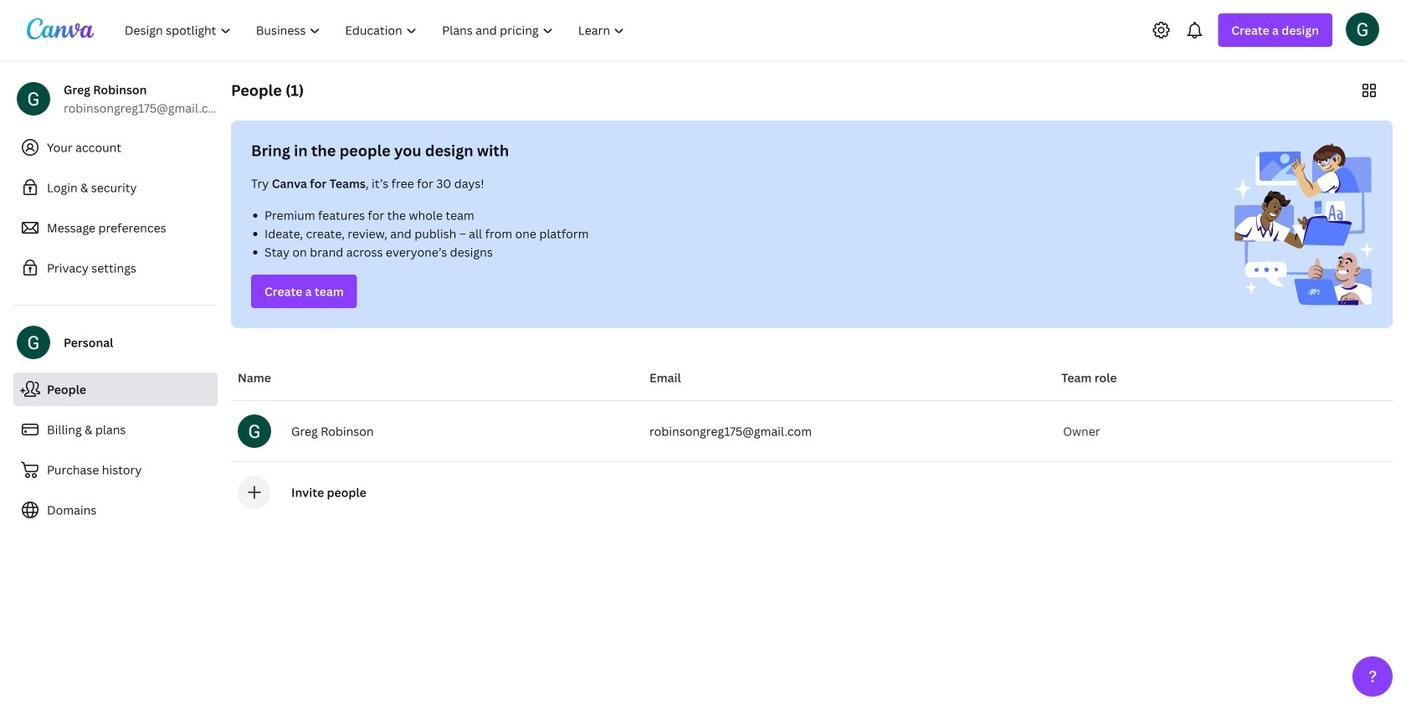 Task type: describe. For each thing, give the bounding box(es) containing it.
top level navigation element
[[114, 13, 639, 47]]



Task type: locate. For each thing, give the bounding box(es) containing it.
list
[[251, 206, 799, 261]]

greg robinson image
[[1346, 12, 1380, 46]]



Task type: vqa. For each thing, say whether or not it's contained in the screenshot.
LONGER
no



